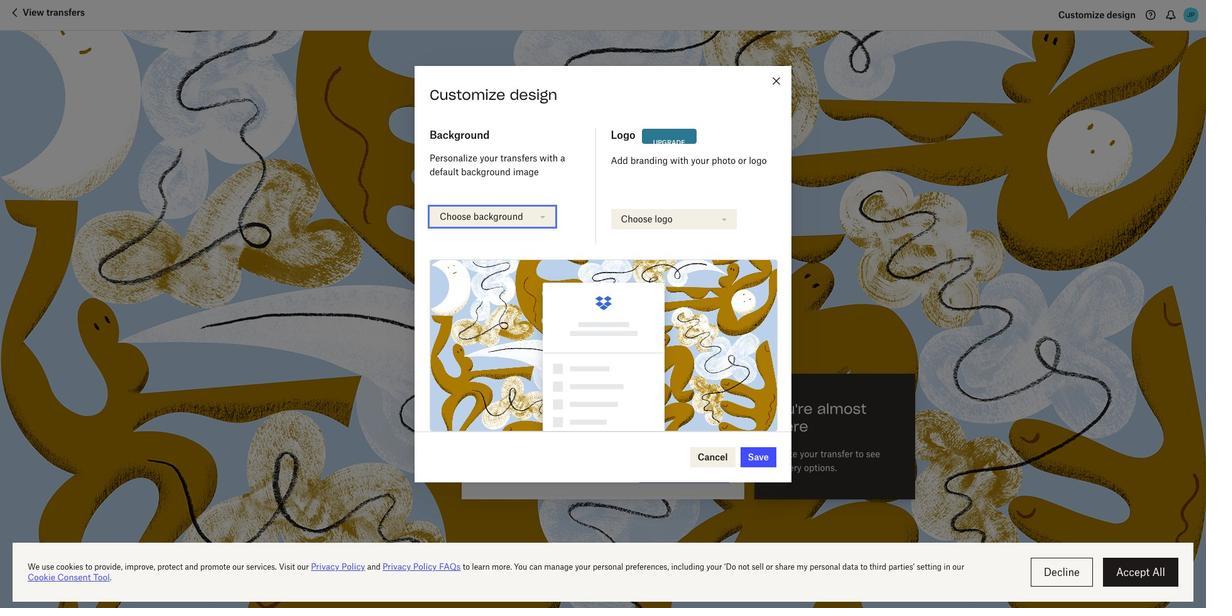 Task type: vqa. For each thing, say whether or not it's contained in the screenshot.


Task type: describe. For each thing, give the bounding box(es) containing it.
branding
[[631, 155, 668, 166]]

mb left out
[[496, 179, 510, 189]]

03-devhome_lm-4k.png cell
[[477, 282, 706, 307]]

04-layers_dm-4k.png cell
[[477, 322, 706, 347]]

03-devhome_dm-4k.png 9.39 mb
[[507, 244, 616, 266]]

0 vertical spatial transfer
[[506, 157, 555, 172]]

out
[[513, 179, 526, 189]]

file transfers settings modal dialog
[[415, 66, 792, 482]]

create your transfer to see delivery options.
[[770, 448, 881, 473]]

almost
[[817, 400, 867, 418]]

0 horizontal spatial upgrade
[[581, 181, 607, 189]]

devhome_lm-
[[522, 284, 584, 294]]

you're almost there
[[770, 400, 867, 436]]

there
[[770, 418, 809, 436]]

mb for devhome_dm-
[[525, 257, 538, 266]]

you're
[[770, 400, 813, 418]]

a
[[561, 153, 565, 163]]

0 vertical spatial logo
[[749, 155, 767, 166]]

4k.png for devhome_lm-
[[584, 284, 614, 294]]

03-devhome_dm-4k.png row
[[462, 234, 745, 274]]

save button
[[741, 447, 777, 467]]

8.1
[[507, 297, 516, 306]]

03- for devhome_dm-
[[507, 244, 522, 254]]

choose logo button
[[609, 207, 739, 231]]

photo
[[712, 155, 736, 166]]

background inside popup button
[[474, 211, 523, 222]]

04-
[[507, 324, 522, 335]]

devhome_dm-
[[522, 244, 586, 254]]

cancel button
[[690, 447, 736, 467]]

background
[[430, 129, 490, 141]]

logo
[[611, 129, 636, 141]]

choose background
[[440, 211, 523, 222]]

options.
[[804, 462, 837, 473]]

create
[[770, 448, 798, 459]]

add
[[611, 155, 628, 166]]

03-devhome_lm-4k.png row
[[462, 274, 745, 315]]

03-devhome_lm-4k.png 8.1 mb
[[507, 284, 614, 306]]

logo inside dropdown button
[[655, 214, 673, 224]]

transfer inside 'create your transfer to see delivery options.'
[[821, 448, 853, 459]]

test
[[477, 157, 503, 172]]



Task type: locate. For each thing, give the bounding box(es) containing it.
28.1
[[477, 179, 493, 189]]

upgrade up add branding with your photo or logo
[[653, 139, 686, 146]]

4k.png
[[586, 244, 616, 254], [584, 284, 614, 294], [572, 324, 602, 335]]

choose for choose logo
[[621, 214, 653, 224]]

email tab
[[515, 196, 549, 227]]

0 vertical spatial background
[[461, 166, 511, 177]]

1 03- from the top
[[507, 244, 522, 254]]

03- up 9.39
[[507, 244, 522, 254]]

0 horizontal spatial transfer
[[506, 157, 555, 172]]

image
[[513, 166, 539, 177]]

1 horizontal spatial your
[[691, 155, 710, 166]]

1 horizontal spatial logo
[[749, 155, 767, 166]]

mb inside 04-layers_dm-4k.png 10.6 mb
[[524, 337, 536, 347]]

0 horizontal spatial your
[[480, 153, 498, 163]]

transfer up "of"
[[506, 157, 555, 172]]

your inside personalize your transfers with a default background image
[[480, 153, 498, 163]]

1 vertical spatial 4k.png
[[584, 284, 614, 294]]

test transfer
[[477, 157, 555, 172]]

choose up the 03-devhome_dm-4k.png row
[[621, 214, 653, 224]]

10.6
[[507, 337, 522, 347]]

0 vertical spatial 03-
[[507, 244, 522, 254]]

4k.png inside 04-layers_dm-4k.png 10.6 mb
[[572, 324, 602, 335]]

mb for layers_dm-
[[524, 337, 536, 347]]

with down upgrade button
[[671, 155, 689, 166]]

with inside personalize your transfers with a default background image
[[540, 153, 558, 163]]

4k.png for layers_dm-
[[572, 324, 602, 335]]

transfer up options.
[[821, 448, 853, 459]]

transfers
[[501, 153, 537, 163]]

your for you're almost there
[[800, 448, 818, 459]]

mb inside 03-devhome_lm-4k.png 8.1 mb
[[518, 297, 531, 306]]

transfer
[[506, 157, 555, 172], [821, 448, 853, 459]]

link
[[482, 206, 500, 216]]

4k.png for devhome_dm-
[[586, 244, 616, 254]]

28.1 mb out of 100 mb
[[477, 179, 572, 189]]

personalize
[[430, 153, 478, 163]]

upgrade
[[653, 139, 686, 146], [581, 181, 607, 189]]

0 horizontal spatial choose
[[440, 211, 471, 222]]

your
[[480, 153, 498, 163], [691, 155, 710, 166], [800, 448, 818, 459]]

your up options.
[[800, 448, 818, 459]]

mb inside 03-devhome_dm-4k.png 9.39 mb
[[525, 257, 538, 266]]

4k.png down 03-devhome_lm-4k.png cell
[[572, 324, 602, 335]]

choose inside popup button
[[440, 211, 471, 222]]

with
[[540, 153, 558, 163], [671, 155, 689, 166]]

mb right 10.6
[[524, 337, 536, 347]]

choose inside dropdown button
[[621, 214, 653, 224]]

customize
[[430, 86, 505, 104]]

03-devhome_dm-4k.png cell
[[477, 242, 706, 267]]

mb right 9.39
[[525, 257, 538, 266]]

to
[[856, 448, 864, 459]]

default
[[430, 166, 459, 177]]

mb right the 8.1
[[518, 297, 531, 306]]

4k.png inside 03-devhome_dm-4k.png 9.39 mb
[[586, 244, 616, 254]]

choose logo
[[621, 214, 673, 224]]

save
[[748, 452, 769, 462]]

logo
[[749, 155, 767, 166], [655, 214, 673, 224]]

logo right or
[[749, 155, 767, 166]]

tab list
[[477, 196, 730, 227]]

03- up the 8.1
[[507, 284, 522, 294]]

logo upgrade
[[611, 129, 686, 146]]

customize design
[[430, 86, 558, 104]]

link tab
[[477, 196, 505, 227]]

0 horizontal spatial logo
[[655, 214, 673, 224]]

0 horizontal spatial with
[[540, 153, 558, 163]]

1 vertical spatial upgrade
[[581, 181, 607, 189]]

0 vertical spatial 4k.png
[[586, 244, 616, 254]]

design
[[510, 86, 558, 104]]

your left photo
[[691, 155, 710, 166]]

03- inside 03-devhome_lm-4k.png 8.1 mb
[[507, 284, 522, 294]]

1 vertical spatial background
[[474, 211, 523, 222]]

4k.png inside 03-devhome_lm-4k.png 8.1 mb
[[584, 284, 614, 294]]

4k.png down the 03-devhome_dm-4k.png row
[[584, 284, 614, 294]]

03- for devhome_lm-
[[507, 284, 522, 294]]

1 horizontal spatial with
[[671, 155, 689, 166]]

tab list containing link
[[477, 196, 730, 227]]

delivery
[[770, 462, 802, 473]]

0 vertical spatial upgrade
[[653, 139, 686, 146]]

mb
[[496, 179, 510, 189], [557, 179, 572, 189], [525, 257, 538, 266], [518, 297, 531, 306], [524, 337, 536, 347]]

03-
[[507, 244, 522, 254], [507, 284, 522, 294]]

choose for choose background
[[440, 211, 471, 222]]

choose background button
[[428, 205, 557, 229]]

with left the a
[[540, 153, 558, 163]]

upgrade button
[[642, 129, 697, 153]]

2 vertical spatial 4k.png
[[572, 324, 602, 335]]

logo down the branding
[[655, 214, 673, 224]]

background inside personalize your transfers with a default background image
[[461, 166, 511, 177]]

04-layers_dm-4k.png 10.6 mb
[[507, 324, 602, 347]]

mb right the 100
[[557, 179, 572, 189]]

your for background
[[480, 153, 498, 163]]

mb for devhome_lm-
[[518, 297, 531, 306]]

personalize your transfers with a default background image
[[430, 153, 565, 177]]

1 vertical spatial transfer
[[821, 448, 853, 459]]

see
[[866, 448, 881, 459]]

upgrade right the 100
[[581, 181, 607, 189]]

upgrade inside logo upgrade
[[653, 139, 686, 146]]

04-layers_dm-4k.png row
[[462, 315, 745, 355]]

email
[[520, 206, 544, 216]]

or
[[738, 155, 747, 166]]

1 horizontal spatial upgrade
[[653, 139, 686, 146]]

your up 28.1
[[480, 153, 498, 163]]

add branding with your photo or logo
[[611, 155, 767, 166]]

choose left link tab
[[440, 211, 471, 222]]

your inside 'create your transfer to see delivery options.'
[[800, 448, 818, 459]]

9.39
[[507, 257, 523, 266]]

layers_dm-
[[522, 324, 572, 335]]

background
[[461, 166, 511, 177], [474, 211, 523, 222]]

choose
[[440, 211, 471, 222], [621, 214, 653, 224]]

of
[[529, 179, 537, 189]]

1 vertical spatial logo
[[655, 214, 673, 224]]

2 03- from the top
[[507, 284, 522, 294]]

cancel
[[698, 452, 728, 462]]

2 horizontal spatial your
[[800, 448, 818, 459]]

1 horizontal spatial choose
[[621, 214, 653, 224]]

03- inside 03-devhome_dm-4k.png 9.39 mb
[[507, 244, 522, 254]]

1 horizontal spatial transfer
[[821, 448, 853, 459]]

4k.png up 03-devhome_lm-4k.png row
[[586, 244, 616, 254]]

100
[[539, 179, 555, 189]]

1 vertical spatial 03-
[[507, 284, 522, 294]]



